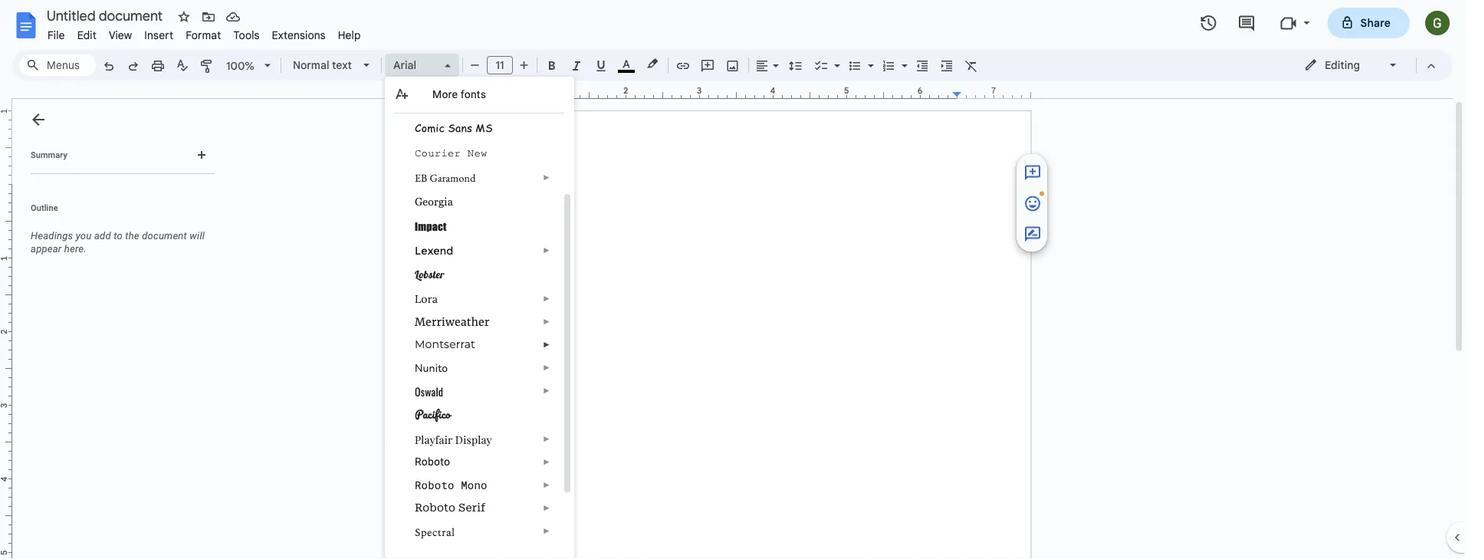 Task type: describe. For each thing, give the bounding box(es) containing it.
extensions
[[272, 28, 326, 42]]

add emoji reaction image
[[1024, 194, 1042, 213]]

pacifico application
[[0, 0, 1465, 559]]

add
[[94, 230, 111, 242]]

► for nunito
[[543, 363, 551, 372]]

suggest edits image
[[1024, 225, 1042, 243]]

arial option
[[393, 54, 436, 76]]

serif
[[459, 501, 486, 513]]

eb
[[415, 170, 428, 184]]

comic
[[415, 120, 445, 135]]

highlight color image
[[644, 54, 661, 73]]

document outline element
[[12, 99, 221, 559]]

mode and view toolbar
[[1293, 50, 1444, 81]]

tools menu item
[[227, 26, 266, 44]]

insert menu item
[[138, 26, 180, 44]]

► for merriweather
[[543, 317, 551, 326]]

headings you add to the document will appear here.
[[31, 230, 205, 255]]

to
[[114, 230, 123, 242]]

normal
[[293, 58, 329, 72]]

► for roboto mono
[[543, 480, 551, 489]]

view menu item
[[103, 26, 138, 44]]

headings
[[31, 230, 73, 242]]

comic sans ms
[[415, 120, 493, 135]]

► for lexend
[[543, 246, 551, 255]]

arial
[[393, 58, 417, 72]]

more fonts
[[433, 88, 486, 100]]

courier
[[415, 147, 461, 159]]

montserrat
[[415, 337, 475, 350]]

new
[[468, 147, 487, 159]]

pacifico menu
[[385, 77, 574, 559]]

playfair display
[[415, 432, 492, 446]]

roboto for roboto serif
[[415, 501, 456, 513]]

right margin image
[[953, 87, 1031, 98]]

► for playfair display
[[543, 434, 551, 443]]

ms
[[476, 120, 493, 135]]

1 roboto from the top
[[415, 455, 450, 467]]

merriweather
[[415, 314, 490, 328]]

► for roboto serif
[[543, 503, 551, 512]]

here.
[[64, 243, 87, 255]]

oswald
[[415, 383, 443, 399]]

Font size field
[[487, 56, 519, 75]]

numbered list menu image
[[898, 55, 908, 61]]

► for eb garamond
[[543, 173, 551, 181]]

roboto serif
[[415, 501, 486, 513]]

you
[[76, 230, 92, 242]]

roboto for roboto mono
[[415, 478, 454, 492]]

Menus field
[[19, 54, 96, 76]]

sans
[[448, 120, 472, 135]]

extensions menu item
[[266, 26, 332, 44]]

text color image
[[618, 54, 635, 73]]

► for oswald
[[543, 386, 551, 395]]



Task type: locate. For each thing, give the bounding box(es) containing it.
format
[[186, 28, 221, 42]]

outline heading
[[12, 202, 221, 223]]

top margin image
[[0, 111, 12, 189]]

georgia
[[415, 195, 453, 207]]

3 roboto from the top
[[415, 501, 456, 513]]

main toolbar
[[95, 0, 1028, 435]]

more
[[433, 88, 458, 100]]

6 ► from the top
[[543, 363, 551, 372]]

courier new
[[415, 147, 487, 159]]

edit menu item
[[71, 26, 103, 44]]

document
[[142, 230, 187, 242]]

checkbox item
[[386, 542, 561, 559]]

12 ► from the top
[[543, 526, 551, 535]]

roboto up roboto serif
[[415, 478, 454, 492]]

nunito
[[415, 360, 448, 375]]

pacifico
[[415, 405, 451, 423]]

tools
[[233, 28, 260, 42]]

fonts
[[461, 88, 486, 100]]

edit
[[77, 28, 97, 42]]

2 vertical spatial roboto
[[415, 501, 456, 513]]

spectral
[[415, 524, 455, 540]]

display
[[455, 432, 492, 446]]

► for lora
[[543, 294, 551, 303]]

0 vertical spatial roboto
[[415, 455, 450, 467]]

roboto up spectral
[[415, 501, 456, 513]]

playfair
[[415, 432, 453, 446]]

►
[[543, 173, 551, 181], [543, 246, 551, 255], [543, 294, 551, 303], [543, 317, 551, 326], [543, 340, 551, 349], [543, 363, 551, 372], [543, 386, 551, 395], [543, 434, 551, 443], [543, 457, 551, 466], [543, 480, 551, 489], [543, 503, 551, 512], [543, 526, 551, 535]]

help
[[338, 28, 361, 42]]

7 ► from the top
[[543, 386, 551, 395]]

lexend
[[415, 243, 453, 257]]

help menu item
[[332, 26, 367, 44]]

styles list. normal text selected. option
[[293, 54, 354, 76]]

file
[[48, 28, 65, 42]]

summary heading
[[31, 149, 67, 161]]

eb garamond
[[415, 170, 476, 184]]

roboto mono
[[415, 478, 487, 492]]

Star checkbox
[[173, 6, 195, 28]]

share
[[1361, 16, 1391, 30]]

lobster
[[415, 267, 445, 281]]

add comment image
[[1024, 164, 1042, 182]]

► for roboto
[[543, 457, 551, 466]]

menu bar containing file
[[41, 20, 367, 45]]

3 ► from the top
[[543, 294, 551, 303]]

► for spectral
[[543, 526, 551, 535]]

view
[[109, 28, 132, 42]]

9 ► from the top
[[543, 457, 551, 466]]

Zoom field
[[220, 54, 278, 78]]

menu bar banner
[[0, 0, 1465, 559]]

will
[[190, 230, 205, 242]]

editing
[[1325, 58, 1360, 72]]

editing button
[[1294, 54, 1409, 77]]

1 vertical spatial roboto
[[415, 478, 454, 492]]

mono
[[461, 478, 487, 492]]

insert
[[144, 28, 173, 42]]

8 ► from the top
[[543, 434, 551, 443]]

summary
[[31, 150, 67, 160]]

Zoom text field
[[222, 55, 259, 77]]

Font size text field
[[488, 56, 512, 74]]

menu bar inside menu bar 'banner'
[[41, 20, 367, 45]]

checkbox item inside pacifico "menu"
[[386, 542, 561, 559]]

5 ► from the top
[[543, 340, 551, 349]]

appear
[[31, 243, 62, 255]]

10 ► from the top
[[543, 480, 551, 489]]

checklist menu image
[[831, 55, 840, 61]]

share button
[[1328, 8, 1410, 38]]

format menu item
[[180, 26, 227, 44]]

insert image image
[[724, 54, 742, 76]]

normal text
[[293, 58, 352, 72]]

1 ► from the top
[[543, 173, 551, 181]]

line & paragraph spacing image
[[787, 54, 805, 76]]

outline
[[31, 203, 58, 212]]

► for montserrat
[[543, 340, 551, 349]]

garamond
[[430, 170, 476, 184]]

roboto down playfair
[[415, 455, 450, 467]]

4 ► from the top
[[543, 317, 551, 326]]

menu bar
[[41, 20, 367, 45]]

11 ► from the top
[[543, 503, 551, 512]]

the
[[125, 230, 139, 242]]

Rename text field
[[41, 6, 172, 25]]

2 roboto from the top
[[415, 478, 454, 492]]

roboto
[[415, 455, 450, 467], [415, 478, 454, 492], [415, 501, 456, 513]]

impact
[[415, 219, 447, 232]]

file menu item
[[41, 26, 71, 44]]

2 ► from the top
[[543, 246, 551, 255]]

left margin image
[[406, 87, 483, 98]]

text
[[332, 58, 352, 72]]

lora
[[415, 291, 438, 305]]



Task type: vqa. For each thing, say whether or not it's contained in the screenshot.
heading
no



